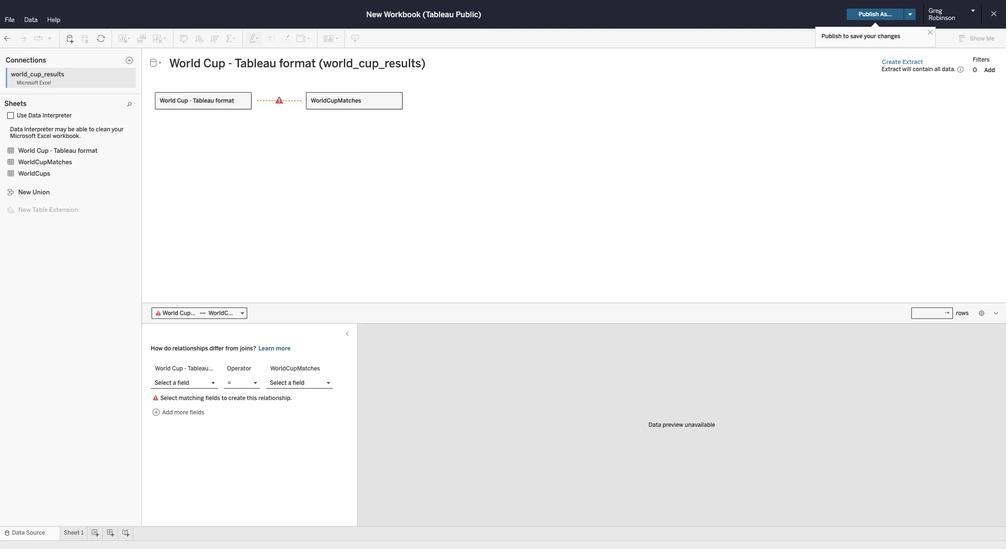 Task type: vqa. For each thing, say whether or not it's contained in the screenshot.
SELECT
yes



Task type: locate. For each thing, give the bounding box(es) containing it.
data down use
[[10, 126, 23, 133]]

0 vertical spatial microsoft
[[17, 80, 38, 86]]

microsoft
[[17, 80, 38, 86], [10, 133, 36, 140]]

publish to save your changes
[[822, 33, 901, 40]]

2 horizontal spatial to
[[843, 33, 849, 40]]

interpreter down the use data interpreter
[[24, 126, 54, 133]]

replay animation image
[[33, 34, 43, 43]]

close image
[[926, 28, 935, 37]]

connections
[[6, 56, 46, 64]]

sheet 1 right "source"
[[64, 530, 84, 537]]

world cup - tableau format down workbook.
[[18, 147, 98, 154]]

new
[[366, 10, 382, 19], [18, 189, 31, 196], [18, 207, 31, 214]]

create extract link
[[882, 58, 924, 66]]

1 right "source"
[[81, 530, 84, 537]]

stadium
[[29, 192, 52, 198]]

microsoft down the world_cup_results
[[17, 80, 38, 86]]

sheet 1 down rows
[[190, 85, 224, 99]]

sheet
[[190, 85, 216, 99], [64, 530, 80, 537]]

0 horizontal spatial sheet
[[64, 530, 80, 537]]

to
[[843, 33, 849, 40], [89, 126, 94, 133], [222, 395, 227, 402]]

use data interpreter
[[17, 112, 72, 119]]

1 vertical spatial interpreter
[[24, 126, 54, 133]]

new workbook (tableau public)
[[366, 10, 481, 19]]

1 vertical spatial city
[[33, 142, 44, 148]]

city up date in the left of the page
[[33, 142, 44, 148]]

1 vertical spatial world cup - tableau format
[[24, 111, 99, 118]]

how do relationships differ from joins? learn more
[[151, 346, 291, 352]]

operator
[[227, 366, 251, 372]]

0 horizontal spatial to
[[89, 126, 94, 133]]

show/hide cards image
[[323, 34, 339, 43]]

1 vertical spatial to
[[89, 126, 94, 133]]

your up color
[[112, 126, 124, 133]]

collapse image
[[88, 52, 93, 58]]

rows
[[198, 67, 212, 74]]

world_cup_results
[[11, 71, 64, 78]]

robinson
[[929, 14, 955, 22]]

preview
[[663, 422, 683, 429]]

learn more link
[[258, 345, 291, 353]]

2 vertical spatial to
[[222, 395, 227, 402]]

new for new workbook (tableau public)
[[366, 10, 382, 19]]

0 horizontal spatial 1
[[81, 530, 84, 537]]

more
[[276, 346, 291, 352]]

tableau down workbook.
[[54, 147, 76, 154]]

help
[[47, 16, 60, 23]]

city left be
[[53, 121, 64, 128]]

data preview unavailable
[[649, 422, 715, 429]]

0 horizontal spatial extract
[[882, 66, 901, 73]]

0 horizontal spatial sheet 1
[[64, 530, 84, 537]]

sheet 1
[[190, 85, 224, 99], [64, 530, 84, 537]]

extract down create
[[882, 66, 901, 73]]

1 vertical spatial excel
[[37, 133, 51, 140]]

0 vertical spatial to
[[843, 33, 849, 40]]

format
[[67, 65, 85, 72], [215, 98, 234, 104], [80, 111, 99, 118], [78, 147, 98, 154], [210, 366, 228, 372]]

0 horizontal spatial your
[[112, 126, 124, 133]]

sheet down rows
[[190, 85, 216, 99]]

0 vertical spatial city
[[53, 121, 64, 128]]

1 vertical spatial your
[[112, 126, 124, 133]]

differ
[[209, 346, 224, 352]]

world cup - tableau format up the 'may'
[[24, 111, 99, 118]]

interpreter up "country, city"
[[42, 112, 72, 119]]

extract will contain all data.
[[882, 66, 956, 73]]

0 horizontal spatial city
[[33, 142, 44, 148]]

extract up will
[[903, 59, 923, 65]]

data left "source"
[[12, 530, 25, 537]]

publish inside 'publish as...' button
[[859, 11, 879, 18]]

1 vertical spatial 1
[[81, 530, 84, 537]]

save
[[850, 33, 863, 40]]

1 horizontal spatial to
[[222, 395, 227, 402]]

microsoft inside the world_cup_results microsoft excel
[[17, 80, 38, 86]]

0 vertical spatial sheet
[[190, 85, 216, 99]]

your
[[864, 33, 876, 40], [112, 126, 124, 133]]

1 horizontal spatial 1
[[219, 85, 224, 99]]

new left union
[[18, 189, 31, 196]]

be
[[68, 126, 75, 133]]

None text field
[[165, 56, 873, 71], [912, 308, 953, 319], [165, 56, 873, 71], [912, 308, 953, 319]]

tables
[[9, 100, 27, 107]]

2 vertical spatial worldcupmatches
[[270, 366, 320, 372]]

excel down the world_cup_results
[[39, 80, 51, 86]]

show me button
[[955, 31, 1003, 46]]

0 vertical spatial publish
[[859, 11, 879, 18]]

data up country,
[[28, 112, 41, 119]]

duplicate image
[[137, 34, 146, 43]]

workbook.
[[53, 133, 81, 140]]

(world_cup_results)
[[87, 65, 140, 72]]

-
[[41, 65, 43, 72], [190, 98, 192, 104], [54, 111, 56, 118], [50, 147, 52, 154], [184, 366, 186, 372]]

1 vertical spatial extract
[[882, 66, 901, 73]]

worldcupmatches
[[311, 98, 361, 104], [18, 159, 72, 166], [270, 366, 320, 372]]

tableau down rows
[[193, 98, 214, 104]]

to left save
[[843, 33, 849, 40]]

union
[[33, 189, 50, 196]]

unavailable
[[685, 422, 715, 429]]

world cup - tableau format down rows
[[160, 98, 234, 104]]

rows
[[956, 310, 969, 317]]

1 vertical spatial microsoft
[[10, 133, 36, 140]]

excel inside data interpreter may be able to clean your microsoft excel workbook.
[[37, 133, 51, 140]]

tableau
[[45, 65, 65, 72], [193, 98, 214, 104], [58, 111, 79, 118], [54, 147, 76, 154], [188, 366, 208, 372]]

team
[[29, 202, 43, 209]]

0 horizontal spatial publish
[[822, 33, 842, 40]]

1 vertical spatial sheet
[[64, 530, 80, 537]]

world
[[12, 65, 28, 72], [160, 98, 176, 104], [24, 111, 40, 118], [18, 147, 35, 154], [155, 366, 171, 372]]

publish left as...
[[859, 11, 879, 18]]

excel
[[39, 80, 51, 86], [37, 133, 51, 140]]

to right able
[[89, 126, 94, 133]]

cup
[[29, 65, 40, 72], [177, 98, 188, 104], [42, 111, 53, 118], [37, 147, 49, 154], [172, 366, 183, 372]]

new left table
[[18, 207, 31, 214]]

greg
[[929, 7, 942, 14]]

1
[[219, 85, 224, 99], [81, 530, 84, 537]]

do
[[164, 346, 171, 352]]

1 vertical spatial new
[[18, 189, 31, 196]]

data down undo image
[[6, 51, 20, 58]]

fields
[[205, 395, 220, 402]]

0 vertical spatial extract
[[903, 59, 923, 65]]

0 vertical spatial new
[[366, 10, 382, 19]]

1 horizontal spatial city
[[53, 121, 64, 128]]

clean
[[96, 126, 110, 133]]

workbook
[[384, 10, 421, 19]]

extract
[[903, 59, 923, 65], [882, 66, 901, 73]]

1 vertical spatial publish
[[822, 33, 842, 40]]

1 horizontal spatial sheet
[[190, 85, 216, 99]]

select matching fields to create this relationship.
[[160, 395, 292, 402]]

tooltip
[[133, 167, 149, 174]]

from
[[225, 346, 239, 352]]

may
[[55, 126, 67, 133]]

observation
[[29, 162, 62, 168]]

Search text field
[[3, 83, 65, 94]]

totals image
[[225, 34, 237, 43]]

source
[[26, 530, 45, 537]]

new left workbook
[[366, 10, 382, 19]]

1 horizontal spatial publish
[[859, 11, 879, 18]]

1 horizontal spatial your
[[864, 33, 876, 40]]

country,
[[29, 121, 52, 128]]

microsoft down use
[[10, 133, 36, 140]]

1 horizontal spatial extract
[[903, 59, 923, 65]]

excel down "country, city"
[[37, 133, 51, 140]]

sheet right "source"
[[64, 530, 80, 537]]

1 down columns
[[219, 85, 224, 99]]

to right fields
[[222, 395, 227, 402]]

create
[[882, 59, 901, 65]]

show labels image
[[265, 34, 275, 43]]

new table extension
[[18, 207, 78, 214]]

add
[[984, 67, 995, 73]]

publish left save
[[822, 33, 842, 40]]

contain
[[913, 66, 933, 73]]

create extract
[[882, 59, 923, 65]]

city
[[53, 121, 64, 128], [33, 142, 44, 148]]

0 vertical spatial interpreter
[[42, 112, 72, 119]]

2 vertical spatial new
[[18, 207, 31, 214]]

publish
[[859, 11, 879, 18], [822, 33, 842, 40]]

extension
[[49, 207, 78, 214]]

0 vertical spatial sheet 1
[[190, 85, 224, 99]]

how
[[151, 346, 163, 352]]

0 vertical spatial excel
[[39, 80, 51, 86]]

analytics
[[44, 51, 71, 58]]

data
[[24, 16, 38, 23], [6, 51, 20, 58], [28, 112, 41, 119], [10, 126, 23, 133], [649, 422, 661, 429], [12, 530, 25, 537]]

tableau up be
[[58, 111, 79, 118]]

world cup - tableau format (world_cup_results)
[[12, 65, 140, 72]]

world cup - tableau format
[[160, 98, 234, 104], [24, 111, 99, 118], [18, 147, 98, 154]]

show
[[970, 35, 985, 42]]

0 vertical spatial 1
[[219, 85, 224, 99]]

download image
[[351, 34, 360, 43]]

time
[[29, 212, 42, 219]]

sort descending image
[[210, 34, 220, 43]]

your right save
[[864, 33, 876, 40]]

excel inside the world_cup_results microsoft excel
[[39, 80, 51, 86]]



Task type: describe. For each thing, give the bounding box(es) containing it.
data source
[[12, 530, 45, 537]]

world_cup_results microsoft excel
[[11, 71, 64, 86]]

1 vertical spatial sheet 1
[[64, 530, 84, 537]]

new for new union
[[18, 189, 31, 196]]

data inside data interpreter may be able to clean your microsoft excel workbook.
[[10, 126, 23, 133]]

file
[[5, 16, 15, 23]]

data left preview in the right of the page
[[649, 422, 661, 429]]

matching
[[179, 395, 204, 402]]

changes
[[878, 33, 901, 40]]

clear sheet image
[[152, 34, 167, 43]]

microsoft inside data interpreter may be able to clean your microsoft excel workbook.
[[10, 133, 36, 140]]

table
[[32, 207, 48, 214]]

undo image
[[3, 34, 12, 43]]

public)
[[456, 10, 481, 19]]

new union
[[18, 189, 50, 196]]

relationships
[[173, 346, 208, 352]]

pause auto updates image
[[81, 34, 90, 43]]

data interpreter may be able to clean your microsoft excel workbook.
[[10, 126, 124, 140]]

world cup - tableau format operator
[[155, 366, 251, 372]]

publish as...
[[859, 11, 892, 18]]

format workbook image
[[281, 34, 290, 43]]

2 vertical spatial world cup - tableau format
[[18, 147, 98, 154]]

sort ascending image
[[195, 34, 204, 43]]

filters
[[973, 56, 990, 63]]

marks
[[110, 101, 127, 108]]

color
[[107, 141, 121, 147]]

replay animation image
[[47, 35, 53, 41]]

data up replay animation icon
[[24, 16, 38, 23]]

size
[[136, 141, 146, 147]]

new for new table extension
[[18, 207, 31, 214]]

pages
[[110, 51, 126, 58]]

interpreter inside data interpreter may be able to clean your microsoft excel workbook.
[[24, 126, 54, 133]]

to inside data interpreter may be able to clean your microsoft excel workbook.
[[89, 126, 94, 133]]

0 vertical spatial your
[[864, 33, 876, 40]]

all
[[934, 66, 941, 73]]

new worksheet image
[[118, 34, 131, 43]]

use
[[17, 112, 27, 119]]

0 vertical spatial world cup - tableau format
[[160, 98, 234, 104]]

me
[[986, 35, 995, 42]]

create
[[228, 395, 246, 402]]

worldcups
[[18, 170, 50, 177]]

show me
[[970, 35, 995, 42]]

refresh data source image
[[96, 34, 106, 43]]

relationship.
[[258, 395, 292, 402]]

add button
[[980, 65, 1000, 75]]

(tableau
[[423, 10, 454, 19]]

joins?
[[240, 346, 256, 352]]

your inside data interpreter may be able to clean your microsoft excel workbook.
[[112, 126, 124, 133]]

publish for publish to save your changes
[[822, 33, 842, 40]]

fit image
[[296, 34, 311, 43]]

redo image
[[18, 34, 28, 43]]

new data source image
[[66, 34, 75, 43]]

country, city
[[29, 121, 64, 128]]

columns
[[198, 51, 222, 58]]

tableau down analytics
[[45, 65, 65, 72]]

able
[[76, 126, 87, 133]]

1 vertical spatial worldcupmatches
[[18, 159, 72, 166]]

0
[[973, 66, 977, 73]]

publish as... button
[[847, 9, 904, 20]]

publish for publish as...
[[859, 11, 879, 18]]

this
[[247, 395, 257, 402]]

select
[[160, 395, 177, 402]]

country
[[33, 132, 55, 138]]

highlight image
[[249, 34, 260, 43]]

will
[[903, 66, 911, 73]]

date
[[29, 152, 41, 158]]

0 vertical spatial worldcupmatches
[[311, 98, 361, 104]]

sheets
[[4, 100, 27, 108]]

learn
[[259, 346, 275, 352]]

greg robinson
[[929, 7, 955, 22]]

tableau down relationships
[[188, 366, 208, 372]]

data.
[[942, 66, 956, 73]]

1 horizontal spatial sheet 1
[[190, 85, 224, 99]]

as...
[[880, 11, 892, 18]]

opponent
[[29, 172, 56, 178]]

swap rows and columns image
[[179, 34, 189, 43]]



